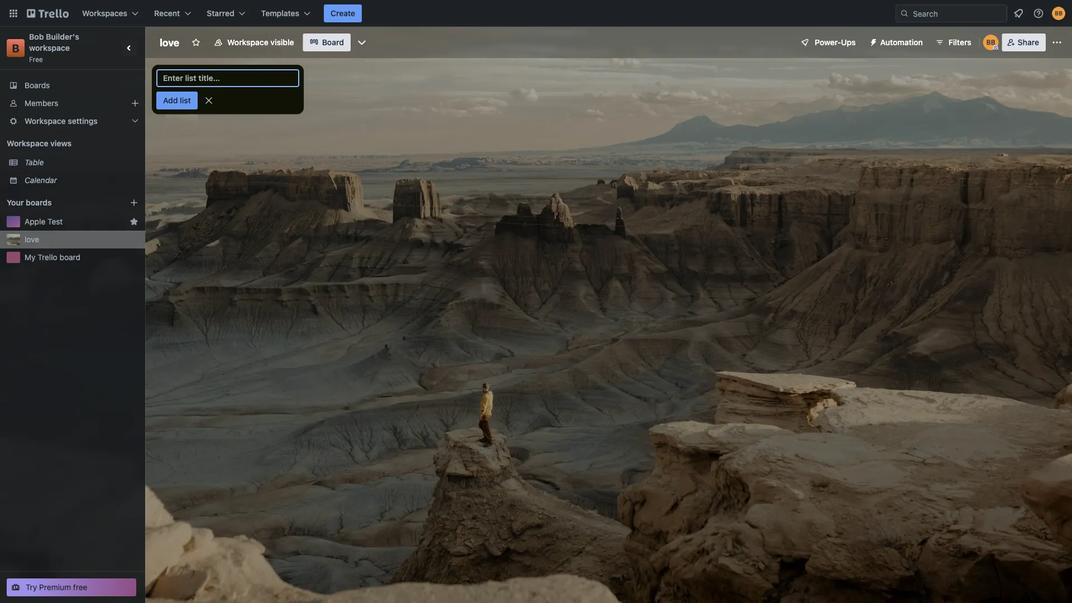 Task type: locate. For each thing, give the bounding box(es) containing it.
1 vertical spatial love
[[25, 235, 39, 244]]

workspace
[[227, 38, 268, 47], [25, 116, 66, 126], [7, 139, 48, 148]]

ups
[[841, 38, 856, 47]]

apple
[[25, 217, 45, 226]]

try
[[26, 583, 37, 592]]

show menu image
[[1051, 37, 1063, 48]]

board link
[[303, 34, 351, 51]]

share
[[1018, 38, 1039, 47]]

0 horizontal spatial bob builder (bobbuilder40) image
[[983, 35, 999, 50]]

2 vertical spatial workspace
[[7, 139, 48, 148]]

1 horizontal spatial love
[[160, 36, 179, 48]]

trello
[[38, 253, 57, 262]]

workspace down members
[[25, 116, 66, 126]]

starred icon image
[[130, 217, 138, 226]]

add list
[[163, 96, 191, 105]]

visible
[[270, 38, 294, 47]]

try premium free
[[26, 583, 87, 592]]

0 vertical spatial love
[[160, 36, 179, 48]]

views
[[50, 139, 72, 148]]

love inside love text box
[[160, 36, 179, 48]]

0 vertical spatial bob builder (bobbuilder40) image
[[1052, 7, 1065, 20]]

workspace inside dropdown button
[[25, 116, 66, 126]]

bob builder's workspace link
[[29, 32, 81, 52]]

bob builder (bobbuilder40) image
[[1052, 7, 1065, 20], [983, 35, 999, 50]]

workspace navigation collapse icon image
[[122, 40, 137, 56]]

workspace settings
[[25, 116, 98, 126]]

workspace inside "workspace visible" button
[[227, 38, 268, 47]]

my trello board link
[[25, 252, 138, 263]]

recent
[[154, 9, 180, 18]]

1 horizontal spatial bob builder (bobbuilder40) image
[[1052, 7, 1065, 20]]

workspace up table
[[7, 139, 48, 148]]

search image
[[900, 9, 909, 18]]

starred button
[[200, 4, 252, 22]]

this member is an admin of this board. image
[[993, 45, 998, 50]]

starred
[[207, 9, 234, 18]]

workspace left the visible
[[227, 38, 268, 47]]

sm image
[[865, 34, 880, 49]]

test
[[48, 217, 63, 226]]

love link
[[25, 234, 138, 245]]

recent button
[[147, 4, 198, 22]]

free
[[29, 55, 43, 63]]

cancel list editing image
[[203, 95, 214, 106]]

create
[[331, 9, 355, 18]]

0 horizontal spatial love
[[25, 235, 39, 244]]

your boards
[[7, 198, 52, 207]]

filters button
[[932, 34, 975, 51]]

1 vertical spatial workspace
[[25, 116, 66, 126]]

workspace visible button
[[207, 34, 301, 51]]

your boards with 3 items element
[[7, 196, 113, 209]]

1 vertical spatial bob builder (bobbuilder40) image
[[983, 35, 999, 50]]

calendar
[[25, 176, 57, 185]]

filters
[[949, 38, 971, 47]]

bob builder (bobbuilder40) image right filters
[[983, 35, 999, 50]]

love up my
[[25, 235, 39, 244]]

bob builder (bobbuilder40) image right open information menu icon
[[1052, 7, 1065, 20]]

love
[[160, 36, 179, 48], [25, 235, 39, 244]]

bob
[[29, 32, 44, 41]]

bob builder's workspace free
[[29, 32, 81, 63]]

workspace visible
[[227, 38, 294, 47]]

workspaces
[[82, 9, 127, 18]]

open information menu image
[[1033, 8, 1044, 19]]

table link
[[25, 157, 138, 168]]

0 vertical spatial workspace
[[227, 38, 268, 47]]

your
[[7, 198, 24, 207]]

Board name text field
[[154, 34, 185, 51]]

love left star or unstar board 'icon'
[[160, 36, 179, 48]]

add list button
[[156, 92, 198, 109]]

add board image
[[130, 198, 138, 207]]



Task type: describe. For each thing, give the bounding box(es) containing it.
power-ups button
[[793, 34, 862, 51]]

share button
[[1002, 34, 1046, 51]]

automation
[[880, 38, 923, 47]]

list
[[180, 96, 191, 105]]

workspace for workspace views
[[7, 139, 48, 148]]

b
[[12, 41, 19, 54]]

free
[[73, 583, 87, 592]]

premium
[[39, 583, 71, 592]]

create button
[[324, 4, 362, 22]]

board
[[322, 38, 344, 47]]

apple test
[[25, 217, 63, 226]]

Enter list title… text field
[[156, 69, 299, 87]]

Search field
[[909, 5, 1007, 22]]

primary element
[[0, 0, 1072, 27]]

customize views image
[[356, 37, 367, 48]]

love inside love link
[[25, 235, 39, 244]]

apple test link
[[25, 216, 125, 227]]

boards link
[[0, 76, 145, 94]]

table
[[25, 158, 44, 167]]

calendar link
[[25, 175, 138, 186]]

back to home image
[[27, 4, 69, 22]]

workspace settings button
[[0, 112, 145, 130]]

workspace for workspace visible
[[227, 38, 268, 47]]

workspace views
[[7, 139, 72, 148]]

settings
[[68, 116, 98, 126]]

try premium free button
[[7, 578, 136, 596]]

my
[[25, 253, 35, 262]]

boards
[[26, 198, 52, 207]]

automation button
[[865, 34, 930, 51]]

power-ups
[[815, 38, 856, 47]]

builder's
[[46, 32, 79, 41]]

members
[[25, 99, 58, 108]]

my trello board
[[25, 253, 80, 262]]

templates
[[261, 9, 299, 18]]

workspaces button
[[75, 4, 145, 22]]

boards
[[25, 81, 50, 90]]

workspace
[[29, 43, 70, 52]]

0 notifications image
[[1012, 7, 1025, 20]]

templates button
[[254, 4, 317, 22]]

star or unstar board image
[[192, 38, 200, 47]]

b link
[[7, 39, 25, 57]]

add
[[163, 96, 178, 105]]

workspace for workspace settings
[[25, 116, 66, 126]]

power-
[[815, 38, 841, 47]]

board
[[59, 253, 80, 262]]

members link
[[0, 94, 145, 112]]



Task type: vqa. For each thing, say whether or not it's contained in the screenshot.
0 Notifications "icon" at the top of page
yes



